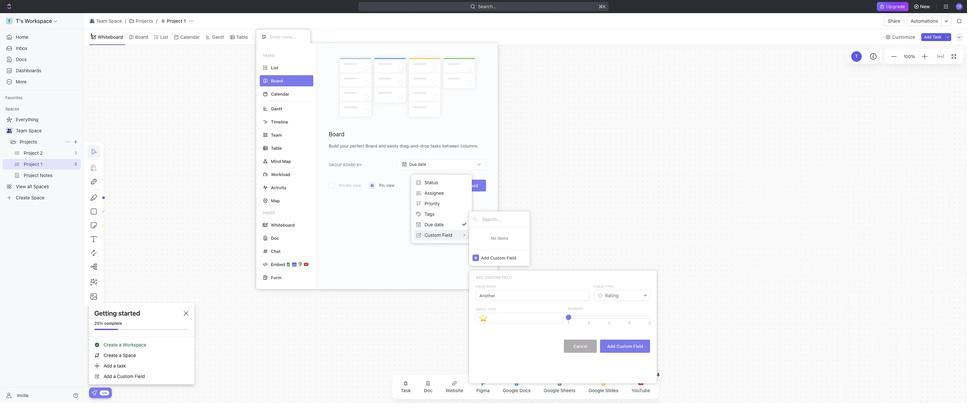Task type: vqa. For each thing, say whether or not it's contained in the screenshot.
List to the left
yes



Task type: describe. For each thing, give the bounding box(es) containing it.
projects inside 'sidebar' navigation
[[20, 139, 37, 145]]

3
[[608, 321, 611, 325]]

task inside task button
[[401, 388, 411, 394]]

docs inside docs link
[[16, 57, 27, 62]]

status
[[425, 180, 438, 186]]

dashboards link
[[3, 65, 81, 76]]

tree inside 'sidebar' navigation
[[3, 114, 81, 203]]

started
[[118, 310, 140, 317]]

a for space
[[119, 353, 122, 359]]

Enter name... field
[[269, 34, 305, 40]]

due for due date dropdown button
[[410, 162, 417, 167]]

add custom field button
[[469, 250, 530, 266]]

add inside add task button
[[925, 34, 932, 39]]

automations
[[911, 18, 939, 24]]

add a custom field
[[104, 374, 145, 380]]

doc button
[[419, 377, 438, 398]]

embed
[[271, 262, 285, 267]]

name
[[486, 285, 496, 289]]

⭐
[[480, 314, 488, 323]]

5
[[649, 321, 651, 325]]

1 horizontal spatial team
[[96, 18, 108, 24]]

25%
[[94, 321, 103, 326]]

0 horizontal spatial projects link
[[20, 137, 63, 147]]

project 1
[[167, 18, 186, 24]]

0 horizontal spatial team space link
[[16, 126, 80, 136]]

group board by:
[[329, 163, 363, 167]]

tags button
[[414, 209, 469, 220]]

date for due date dropdown button
[[418, 162, 426, 167]]

2 horizontal spatial team
[[271, 132, 282, 138]]

getting started
[[94, 310, 140, 317]]

2 vertical spatial board
[[466, 183, 478, 189]]

assignee button
[[414, 188, 469, 199]]

4
[[629, 321, 631, 325]]

custom field button
[[414, 230, 469, 241]]

by:
[[357, 163, 363, 167]]

google slides
[[589, 388, 619, 394]]

custom field
[[425, 233, 453, 238]]

google sheets
[[544, 388, 576, 394]]

doc inside doc button
[[424, 388, 433, 394]]

0 vertical spatial team space link
[[88, 17, 124, 25]]

website button
[[441, 377, 469, 398]]

spaces
[[5, 107, 19, 112]]

table link
[[235, 32, 248, 42]]

onboarding checklist button image
[[92, 391, 97, 396]]

favorites
[[5, 95, 23, 100]]

mind map
[[271, 159, 291, 164]]

field inside add custom field dropdown button
[[507, 255, 517, 261]]

100% button
[[903, 53, 917, 60]]

custom down task
[[117, 374, 134, 380]]

complete
[[104, 321, 122, 326]]

add custom field button
[[601, 340, 650, 353]]

view button
[[256, 29, 278, 45]]

due date for due date button
[[425, 222, 444, 228]]

1 horizontal spatial gantt
[[271, 106, 282, 111]]

cancel
[[574, 344, 588, 349]]

whiteboard link
[[96, 32, 123, 42]]

a for workspace
[[119, 342, 122, 348]]

custom inside button
[[617, 344, 633, 349]]

type for emoji type ⭐
[[488, 307, 496, 311]]

website
[[446, 388, 464, 394]]

2 / from the left
[[156, 18, 158, 24]]

list link
[[159, 32, 168, 42]]

100%
[[904, 54, 916, 59]]

figma
[[477, 388, 490, 394]]

upgrade link
[[878, 2, 909, 11]]

home link
[[3, 32, 81, 42]]

emoji type ⭐
[[476, 307, 496, 323]]

status button
[[414, 178, 469, 188]]

inbox
[[16, 45, 27, 51]]

google docs button
[[498, 377, 536, 398]]

docs inside google docs button
[[520, 388, 531, 394]]

0 vertical spatial projects
[[136, 18, 153, 24]]

automations button
[[908, 16, 942, 26]]

favorites button
[[3, 94, 25, 102]]

custom inside dropdown button
[[490, 255, 506, 261]]

1 vertical spatial add custom field
[[476, 276, 512, 280]]

google docs
[[503, 388, 531, 394]]

field name
[[476, 285, 496, 289]]

1 horizontal spatial whiteboard
[[271, 223, 295, 228]]

add a task
[[104, 364, 126, 369]]

task
[[117, 364, 126, 369]]

due date button
[[397, 160, 486, 170]]

t
[[856, 54, 858, 59]]

custom inside "dropdown button"
[[425, 233, 441, 238]]

assignee
[[425, 190, 444, 196]]

chat
[[271, 249, 281, 254]]

mind
[[271, 159, 281, 164]]

due for due date button
[[425, 222, 433, 228]]

1 vertical spatial calendar
[[271, 91, 289, 97]]

google slides button
[[584, 377, 624, 398]]

add task
[[925, 34, 942, 39]]

0 vertical spatial map
[[282, 159, 291, 164]]

workload
[[271, 172, 290, 177]]

onboarding checklist button element
[[92, 391, 97, 396]]

group
[[329, 163, 342, 167]]

due date for due date dropdown button
[[410, 162, 426, 167]]

type for field type
[[605, 285, 614, 289]]

2 vertical spatial space
[[123, 353, 136, 359]]

priority button
[[414, 199, 469, 209]]

field inside custom field "dropdown button"
[[442, 233, 453, 238]]

Enter name... text field
[[476, 291, 590, 301]]

0 horizontal spatial calendar
[[180, 34, 200, 40]]

project
[[167, 18, 183, 24]]

view
[[265, 34, 275, 40]]

team space inside 'sidebar' navigation
[[16, 128, 42, 134]]

add board
[[457, 183, 478, 189]]

add inside add custom field button
[[607, 344, 616, 349]]



Task type: locate. For each thing, give the bounding box(es) containing it.
0 horizontal spatial task
[[401, 388, 411, 394]]

0 vertical spatial board
[[135, 34, 148, 40]]

1 horizontal spatial projects link
[[128, 17, 155, 25]]

date inside due date dropdown button
[[418, 162, 426, 167]]

google left slides
[[589, 388, 604, 394]]

0 vertical spatial task
[[933, 34, 942, 39]]

due date
[[410, 162, 426, 167], [425, 222, 444, 228]]

1 horizontal spatial calendar
[[271, 91, 289, 97]]

0 horizontal spatial gantt
[[212, 34, 224, 40]]

1 vertical spatial list
[[271, 65, 279, 70]]

1 vertical spatial board
[[329, 131, 345, 138]]

create up add a task
[[104, 353, 118, 359]]

team down spaces
[[16, 128, 27, 134]]

tags
[[425, 212, 435, 217]]

0 horizontal spatial 1
[[184, 18, 186, 24]]

team inside 'sidebar' navigation
[[16, 128, 27, 134]]

1 vertical spatial due date
[[425, 222, 444, 228]]

google sheets button
[[539, 377, 581, 398]]

projects
[[136, 18, 153, 24], [20, 139, 37, 145]]

board
[[135, 34, 148, 40], [329, 131, 345, 138], [466, 183, 478, 189]]

tree
[[3, 114, 81, 203]]

1 vertical spatial date
[[435, 222, 444, 228]]

0 vertical spatial create
[[104, 342, 118, 348]]

1 horizontal spatial user group image
[[90, 19, 94, 23]]

docs link
[[3, 54, 81, 65]]

upgrade
[[887, 4, 906, 9]]

doc
[[271, 236, 279, 241], [424, 388, 433, 394]]

custom down the 4
[[617, 344, 633, 349]]

1 horizontal spatial team space
[[96, 18, 122, 24]]

map down activity
[[271, 198, 280, 203]]

add custom field
[[481, 255, 517, 261], [476, 276, 512, 280], [607, 344, 644, 349]]

type inside the emoji type ⭐
[[488, 307, 496, 311]]

0 horizontal spatial user group image
[[7, 129, 12, 133]]

create up 'create a space'
[[104, 342, 118, 348]]

customize button
[[884, 32, 918, 42]]

team space down spaces
[[16, 128, 42, 134]]

team up the whiteboard link at the top left of the page
[[96, 18, 108, 24]]

sidebar navigation
[[0, 13, 84, 404]]

customize
[[893, 34, 916, 40]]

1
[[184, 18, 186, 24], [568, 321, 570, 325]]

0 horizontal spatial board
[[135, 34, 148, 40]]

1 vertical spatial projects link
[[20, 137, 63, 147]]

due inside button
[[425, 222, 433, 228]]

0 horizontal spatial date
[[418, 162, 426, 167]]

0 vertical spatial whiteboard
[[98, 34, 123, 40]]

0 vertical spatial space
[[109, 18, 122, 24]]

0 horizontal spatial table
[[236, 34, 248, 40]]

add inside add custom field dropdown button
[[481, 255, 489, 261]]

2 horizontal spatial board
[[466, 183, 478, 189]]

1 horizontal spatial doc
[[424, 388, 433, 394]]

1 / from the left
[[125, 18, 126, 24]]

table up the mind in the left top of the page
[[271, 146, 282, 151]]

1 vertical spatial type
[[488, 307, 496, 311]]

0 horizontal spatial list
[[160, 34, 168, 40]]

1 horizontal spatial google
[[544, 388, 559, 394]]

0 vertical spatial table
[[236, 34, 248, 40]]

Search... text field
[[482, 215, 527, 224]]

due date inside button
[[425, 222, 444, 228]]

add task button
[[922, 33, 945, 41]]

1 create from the top
[[104, 342, 118, 348]]

due inside dropdown button
[[410, 162, 417, 167]]

0 horizontal spatial team space
[[16, 128, 42, 134]]

0 horizontal spatial google
[[503, 388, 519, 394]]

rating button
[[595, 290, 650, 302]]

calendar link
[[179, 32, 200, 42]]

whiteboard left board link
[[98, 34, 123, 40]]

dashboards
[[16, 68, 41, 73]]

team space up the whiteboard link at the top left of the page
[[96, 18, 122, 24]]

⭐ button
[[476, 313, 564, 324]]

create
[[104, 342, 118, 348], [104, 353, 118, 359]]

share button
[[884, 16, 905, 26]]

whiteboard
[[98, 34, 123, 40], [271, 223, 295, 228]]

date
[[418, 162, 426, 167], [435, 222, 444, 228]]

no items
[[491, 236, 508, 241]]

add custom field inside button
[[607, 344, 644, 349]]

field type
[[595, 285, 614, 289]]

gantt up timeline
[[271, 106, 282, 111]]

new button
[[912, 1, 934, 12]]

add custom field down no items
[[481, 255, 517, 261]]

0 horizontal spatial docs
[[16, 57, 27, 62]]

priority
[[425, 201, 440, 207]]

1 horizontal spatial type
[[605, 285, 614, 289]]

docs
[[16, 57, 27, 62], [520, 388, 531, 394]]

1 vertical spatial team space link
[[16, 126, 80, 136]]

a up task
[[119, 353, 122, 359]]

task down the automations 'button'
[[933, 34, 942, 39]]

0 vertical spatial calendar
[[180, 34, 200, 40]]

number
[[569, 307, 583, 311]]

date up custom field
[[435, 222, 444, 228]]

1 horizontal spatial list
[[271, 65, 279, 70]]

⌘k
[[599, 4, 606, 9]]

google left sheets
[[544, 388, 559, 394]]

space inside 'sidebar' navigation
[[28, 128, 42, 134]]

1 vertical spatial create
[[104, 353, 118, 359]]

1 vertical spatial due
[[425, 222, 433, 228]]

emoji
[[476, 307, 487, 311]]

0 vertical spatial 1
[[184, 18, 186, 24]]

1 vertical spatial user group image
[[7, 129, 12, 133]]

1 vertical spatial table
[[271, 146, 282, 151]]

custom down no items
[[490, 255, 506, 261]]

figma button
[[471, 377, 495, 398]]

1 horizontal spatial 1
[[568, 321, 570, 325]]

0 horizontal spatial due
[[410, 162, 417, 167]]

1 horizontal spatial board
[[329, 131, 345, 138]]

space
[[109, 18, 122, 24], [28, 128, 42, 134], [123, 353, 136, 359]]

1 horizontal spatial /
[[156, 18, 158, 24]]

add custom field down the 4
[[607, 344, 644, 349]]

1 vertical spatial team space
[[16, 128, 42, 134]]

/
[[125, 18, 126, 24], [156, 18, 158, 24]]

0 horizontal spatial map
[[271, 198, 280, 203]]

cancel button
[[564, 340, 597, 353]]

25% complete
[[94, 321, 122, 326]]

0 vertical spatial due
[[410, 162, 417, 167]]

0 horizontal spatial team
[[16, 128, 27, 134]]

0 vertical spatial projects link
[[128, 17, 155, 25]]

invite
[[17, 393, 29, 399]]

activity
[[271, 185, 287, 190]]

a left task
[[113, 364, 116, 369]]

table
[[236, 34, 248, 40], [271, 146, 282, 151]]

1 right project
[[184, 18, 186, 24]]

0 horizontal spatial doc
[[271, 236, 279, 241]]

3 google from the left
[[589, 388, 604, 394]]

a up 'create a space'
[[119, 342, 122, 348]]

user group image inside 'sidebar' navigation
[[7, 129, 12, 133]]

0 horizontal spatial projects
[[20, 139, 37, 145]]

1 horizontal spatial task
[[933, 34, 942, 39]]

1 vertical spatial 1
[[568, 321, 570, 325]]

1 horizontal spatial date
[[435, 222, 444, 228]]

tree containing team space
[[3, 114, 81, 203]]

items
[[498, 236, 508, 241]]

add custom field inside dropdown button
[[481, 255, 517, 261]]

2
[[588, 321, 590, 325]]

home
[[16, 34, 28, 40]]

google right figma
[[503, 388, 519, 394]]

1 vertical spatial doc
[[424, 388, 433, 394]]

new
[[921, 4, 930, 9]]

list
[[160, 34, 168, 40], [271, 65, 279, 70]]

a down add a task
[[113, 374, 116, 380]]

add custom field up name on the right bottom of the page
[[476, 276, 512, 280]]

view button
[[256, 32, 278, 42]]

list down view
[[271, 65, 279, 70]]

list down project 1 link
[[160, 34, 168, 40]]

google for google docs
[[503, 388, 519, 394]]

2 google from the left
[[544, 388, 559, 394]]

1 vertical spatial gantt
[[271, 106, 282, 111]]

no
[[491, 236, 497, 241]]

type up 'rating'
[[605, 285, 614, 289]]

google for google slides
[[589, 388, 604, 394]]

sheets
[[561, 388, 576, 394]]

map right the mind in the left top of the page
[[282, 159, 291, 164]]

1 google from the left
[[503, 388, 519, 394]]

gantt inside gantt link
[[212, 34, 224, 40]]

doc up the chat
[[271, 236, 279, 241]]

0 vertical spatial date
[[418, 162, 426, 167]]

doc right task button in the left of the page
[[424, 388, 433, 394]]

1 vertical spatial whiteboard
[[271, 223, 295, 228]]

0 horizontal spatial type
[[488, 307, 496, 311]]

team
[[96, 18, 108, 24], [16, 128, 27, 134], [271, 132, 282, 138]]

1 vertical spatial space
[[28, 128, 42, 134]]

google for google sheets
[[544, 388, 559, 394]]

due date button
[[414, 220, 469, 230]]

1 vertical spatial docs
[[520, 388, 531, 394]]

1 horizontal spatial docs
[[520, 388, 531, 394]]

1 vertical spatial task
[[401, 388, 411, 394]]

2 vertical spatial add custom field
[[607, 344, 644, 349]]

date for due date button
[[435, 222, 444, 228]]

board inside board link
[[135, 34, 148, 40]]

a for custom
[[113, 374, 116, 380]]

search...
[[478, 4, 497, 9]]

gantt left table link
[[212, 34, 224, 40]]

user group image
[[90, 19, 94, 23], [7, 129, 12, 133]]

task inside add task button
[[933, 34, 942, 39]]

workspace
[[123, 342, 146, 348]]

task button
[[396, 377, 416, 398]]

2 create from the top
[[104, 353, 118, 359]]

calendar down project 1 at the left of page
[[180, 34, 200, 40]]

due date up custom field
[[425, 222, 444, 228]]

gantt
[[212, 34, 224, 40], [271, 106, 282, 111]]

0 vertical spatial gantt
[[212, 34, 224, 40]]

custom down due date button
[[425, 233, 441, 238]]

share
[[888, 18, 901, 24]]

1 vertical spatial map
[[271, 198, 280, 203]]

form
[[271, 275, 282, 280]]

project 1 link
[[159, 17, 188, 25]]

date inside due date button
[[435, 222, 444, 228]]

table right gantt link
[[236, 34, 248, 40]]

0 vertical spatial team space
[[96, 18, 122, 24]]

inbox link
[[3, 43, 81, 54]]

1 horizontal spatial team space link
[[88, 17, 124, 25]]

whiteboard up the chat
[[271, 223, 295, 228]]

1 horizontal spatial due
[[425, 222, 433, 228]]

0 vertical spatial due date
[[410, 162, 426, 167]]

0 vertical spatial doc
[[271, 236, 279, 241]]

0 horizontal spatial whiteboard
[[98, 34, 123, 40]]

field inside add custom field button
[[634, 344, 644, 349]]

due date inside dropdown button
[[410, 162, 426, 167]]

team space
[[96, 18, 122, 24], [16, 128, 42, 134]]

create for create a workspace
[[104, 342, 118, 348]]

0 horizontal spatial space
[[28, 128, 42, 134]]

2 horizontal spatial google
[[589, 388, 604, 394]]

calendar
[[180, 34, 200, 40], [271, 91, 289, 97]]

1 horizontal spatial space
[[109, 18, 122, 24]]

google inside button
[[589, 388, 604, 394]]

custom
[[425, 233, 441, 238], [490, 255, 506, 261], [485, 276, 501, 280], [617, 344, 633, 349], [117, 374, 134, 380]]

0 vertical spatial user group image
[[90, 19, 94, 23]]

0 vertical spatial add custom field
[[481, 255, 517, 261]]

getting
[[94, 310, 117, 317]]

date up status
[[418, 162, 426, 167]]

1 vertical spatial projects
[[20, 139, 37, 145]]

slides
[[606, 388, 619, 394]]

type right 'emoji'
[[488, 307, 496, 311]]

0 vertical spatial docs
[[16, 57, 27, 62]]

list inside "list" "link"
[[160, 34, 168, 40]]

create a space
[[104, 353, 136, 359]]

0 vertical spatial type
[[605, 285, 614, 289]]

field
[[442, 233, 453, 238], [507, 255, 517, 261], [502, 276, 512, 280], [476, 285, 486, 289], [595, 285, 604, 289], [634, 344, 644, 349], [135, 374, 145, 380]]

create for create a space
[[104, 353, 118, 359]]

timeline
[[271, 119, 288, 125]]

0 vertical spatial list
[[160, 34, 168, 40]]

close image
[[184, 312, 189, 316]]

1 horizontal spatial projects
[[136, 18, 153, 24]]

2 horizontal spatial space
[[123, 353, 136, 359]]

1 down number
[[568, 321, 570, 325]]

1 horizontal spatial map
[[282, 159, 291, 164]]

task left doc button
[[401, 388, 411, 394]]

type
[[605, 285, 614, 289], [488, 307, 496, 311]]

create a workspace
[[104, 342, 146, 348]]

1 horizontal spatial table
[[271, 146, 282, 151]]

due date up status
[[410, 162, 426, 167]]

a for task
[[113, 364, 116, 369]]

0 horizontal spatial /
[[125, 18, 126, 24]]

calendar up timeline
[[271, 91, 289, 97]]

youtube button
[[627, 377, 656, 398]]

team down timeline
[[271, 132, 282, 138]]

custom up name on the right bottom of the page
[[485, 276, 501, 280]]



